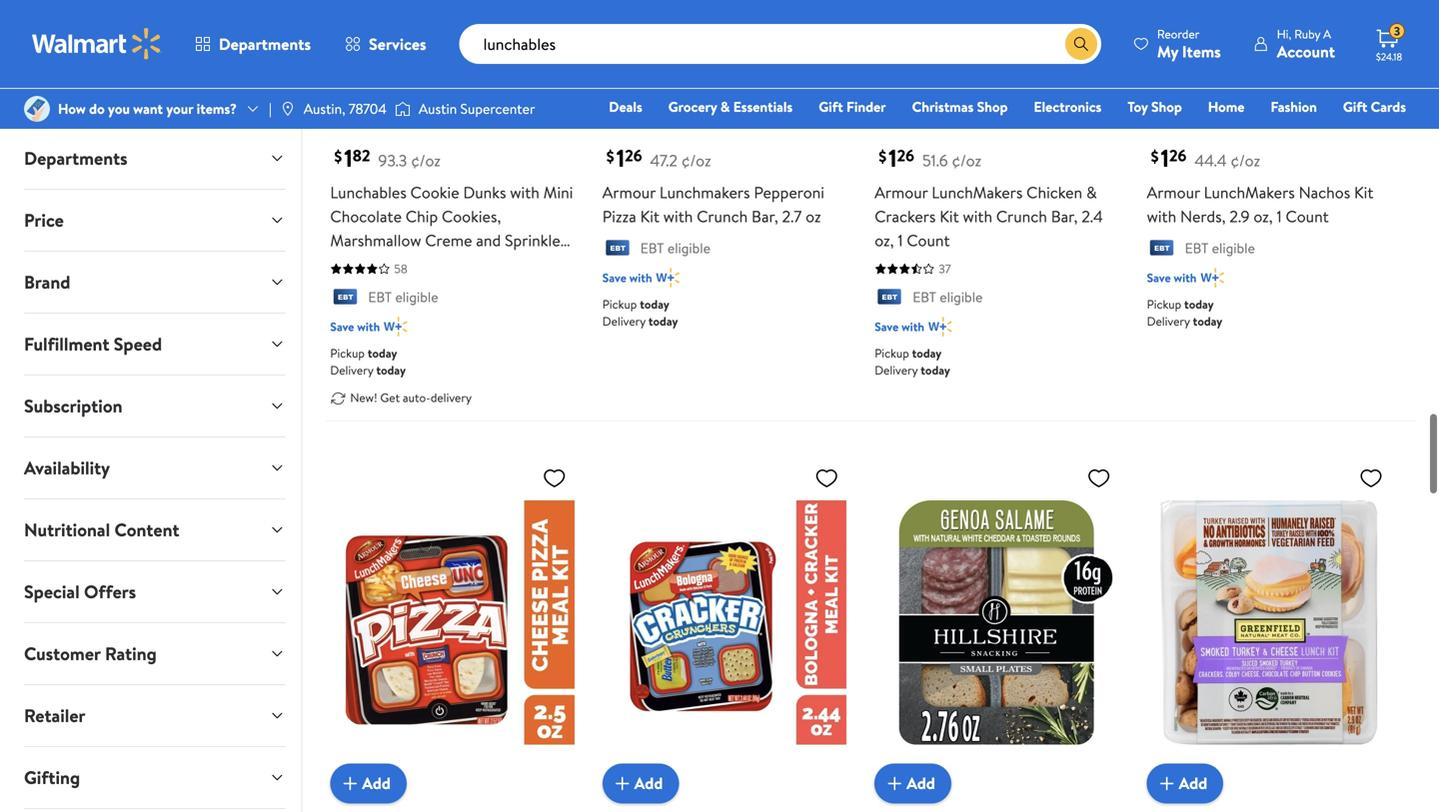 Task type: describe. For each thing, give the bounding box(es) containing it.
price tab
[[8, 190, 301, 251]]

ebt down 'tray'
[[368, 288, 392, 307]]

with inside $ 1 26 51.6 ¢/oz armour lunchmakers chicken & crackers kit with crunch bar, 2.4 oz, 1 count
[[963, 206, 993, 228]]

26 for $ 1 26 51.6 ¢/oz armour lunchmakers chicken & crackers kit with crunch bar, 2.4 oz, 1 count
[[897, 145, 915, 167]]

armour lunchmakers nachos kit with nerds, 2.9 oz, 1 count image
[[1147, 0, 1392, 89]]

items?
[[197, 99, 237, 118]]

my
[[1158, 40, 1179, 62]]

armour lunchmakers chicken & crackers kit with crunch bar, 2.4 oz, 1 count image
[[875, 0, 1119, 89]]

armour lunchmakers bologna & cheese kit with butterfinger, 2.4 oz image
[[603, 458, 847, 788]]

search icon image
[[1074, 36, 1090, 52]]

speed
[[114, 332, 162, 357]]

nerds,
[[1181, 206, 1226, 228]]

crackers
[[875, 206, 936, 228]]

47.2
[[650, 150, 678, 172]]

toy
[[1128, 97, 1148, 116]]

0 vertical spatial &
[[721, 97, 730, 116]]

grocery & essentials link
[[660, 96, 802, 117]]

lunchmakers for $ 1 26 51.6 ¢/oz armour lunchmakers chicken & crackers kit with crunch bar, 2.4 oz, 1 count
[[932, 182, 1023, 204]]

with inside $ 1 26 47.2 ¢/oz armour lunchmakers pepperoni pizza kit with crunch bar, 2.7 oz
[[664, 206, 693, 228]]

departments inside dropdown button
[[24, 146, 128, 171]]

1 down crackers
[[898, 230, 903, 252]]

$ for $ 1 82 93.3 ¢/oz lunchables cookie dunks with mini chocolate chip cookies, marshmallow creme and sprinkles 1.95 oz tray
[[334, 145, 342, 167]]

items
[[1183, 40, 1221, 62]]

3
[[1394, 23, 1401, 40]]

hillshire snacking genoa salami, white cheddar cheese, toasted rounds meat snack kit, 2.76 oz image
[[875, 458, 1119, 788]]

93.3
[[378, 150, 407, 172]]

dunks
[[463, 182, 506, 204]]

1.95
[[330, 254, 356, 276]]

26 for $ 1 26 47.2 ¢/oz armour lunchmakers pepperoni pizza kit with crunch bar, 2.7 oz
[[625, 145, 642, 167]]

special offers
[[24, 580, 136, 605]]

eligible for ebt image for $ 1 26 47.2 ¢/oz armour lunchmakers pepperoni pizza kit with crunch bar, 2.7 oz
[[668, 239, 711, 258]]

debit
[[1287, 125, 1321, 144]]

brand tab
[[8, 252, 301, 313]]

|
[[269, 99, 272, 118]]

oz, inside $ 1 26 51.6 ¢/oz armour lunchmakers chicken & crackers kit with crunch bar, 2.4 oz, 1 count
[[875, 230, 894, 252]]

christmas shop
[[912, 97, 1008, 116]]

christmas shop link
[[903, 96, 1017, 117]]

austin,
[[304, 99, 345, 118]]

fulfillment
[[24, 332, 109, 357]]

¢/oz for $ 1 82 93.3 ¢/oz lunchables cookie dunks with mini chocolate chip cookies, marshmallow creme and sprinkles 1.95 oz tray
[[411, 150, 441, 172]]

subscription tab
[[8, 376, 301, 437]]

how do you want your items?
[[58, 99, 237, 118]]

kit inside $ 1 26 44.4 ¢/oz armour lunchmakers nachos kit with nerds, 2.9 oz, 1 count
[[1355, 182, 1374, 204]]

auto-
[[403, 389, 431, 406]]

and
[[476, 230, 501, 252]]

do
[[89, 99, 105, 118]]

cookies,
[[442, 206, 501, 228]]

82
[[353, 145, 370, 167]]

with inside $ 1 26 44.4 ¢/oz armour lunchmakers nachos kit with nerds, 2.9 oz, 1 count
[[1147, 206, 1177, 228]]

registry
[[1176, 125, 1227, 144]]

one debit
[[1253, 125, 1321, 144]]

austin supercenter
[[419, 99, 535, 118]]

gift for cards
[[1343, 97, 1368, 116]]

customer rating
[[24, 642, 157, 667]]

brand
[[24, 270, 70, 295]]

save with for walmart plus image below lunchmakers at the top of the page
[[603, 269, 652, 286]]

walmart plus image down lunchmakers at the top of the page
[[656, 268, 680, 288]]

cookie
[[411, 182, 459, 204]]

51.6
[[923, 150, 948, 172]]

toy shop
[[1128, 97, 1182, 116]]

armour lunchmakers pepperoni pizza kit with crunch bar, 2.7 oz image
[[603, 0, 847, 89]]

austin, 78704
[[304, 99, 387, 118]]

add to cart image for $ 1 26 47.2 ¢/oz armour lunchmakers pepperoni pizza kit with crunch bar, 2.7 oz
[[611, 73, 635, 97]]

new! get auto-delivery
[[350, 389, 472, 406]]

add for add to cart image corresponding to $ 1 26 47.2 ¢/oz armour lunchmakers pepperoni pizza kit with crunch bar, 2.7 oz
[[635, 74, 663, 95]]

gifting button
[[8, 748, 301, 809]]

subscription button
[[8, 376, 301, 437]]

reorder
[[1158, 25, 1200, 42]]

save with for walmart plus image underneath the nerds,
[[1147, 269, 1197, 286]]

oz inside $ 1 26 47.2 ¢/oz armour lunchmakers pepperoni pizza kit with crunch bar, 2.7 oz
[[806, 206, 821, 228]]

one debit link
[[1244, 124, 1330, 145]]

ebt down the nerds,
[[1185, 239, 1209, 258]]

78704
[[349, 99, 387, 118]]

add to favorites list, armour lunchmakers cheese pizza kit with crunch bar, 2.5 oz, 1 count image
[[543, 466, 567, 491]]

1 for $ 1 26 51.6 ¢/oz armour lunchmakers chicken & crackers kit with crunch bar, 2.4 oz, 1 count
[[889, 142, 897, 175]]

nutritional content tab
[[8, 500, 301, 561]]

subscription
[[24, 394, 123, 419]]

customer rating tab
[[8, 624, 301, 685]]

fashion link
[[1262, 96, 1326, 117]]

fulfillment speed
[[24, 332, 162, 357]]

kit inside $ 1 26 51.6 ¢/oz armour lunchmakers chicken & crackers kit with crunch bar, 2.4 oz, 1 count
[[940, 206, 959, 228]]

fulfillment speed button
[[8, 314, 301, 375]]

¢/oz for $ 1 26 47.2 ¢/oz armour lunchmakers pepperoni pizza kit with crunch bar, 2.7 oz
[[682, 150, 711, 172]]

mini
[[544, 182, 573, 204]]

walmart image
[[32, 28, 162, 60]]

chip
[[406, 206, 438, 228]]

walmart plus image down the nerds,
[[1201, 268, 1225, 288]]

$ 1 26 44.4 ¢/oz armour lunchmakers nachos kit with nerds, 2.9 oz, 1 count
[[1147, 142, 1374, 228]]

grocery & essentials
[[669, 97, 793, 116]]

eligible for ebt image for $ 1 26 44.4 ¢/oz armour lunchmakers nachos kit with nerds, 2.9 oz, 1 count
[[1212, 239, 1255, 258]]

marshmallow
[[330, 230, 421, 252]]

add for add to cart image related to $ 1 26 44.4 ¢/oz armour lunchmakers nachos kit with nerds, 2.9 oz, 1 count
[[1179, 74, 1208, 95]]

offers
[[84, 580, 136, 605]]

lunchables cookie dunks with mini chocolate chip cookies, marshmallow creme and sprinkles 1.95 oz tray image
[[330, 0, 575, 89]]

Walmart Site-Wide search field
[[459, 24, 1102, 64]]

pickup today delivery today down the 37
[[875, 345, 951, 379]]

how
[[58, 99, 86, 118]]

fulfillment speed tab
[[8, 314, 301, 375]]

hi,
[[1277, 25, 1292, 42]]

add for add to cart icon corresponding to armour lunchmakers bologna & cheese kit with butterfinger, 2.4 oz image
[[635, 773, 663, 795]]

customer rating button
[[8, 624, 301, 685]]

bar, inside $ 1 26 47.2 ¢/oz armour lunchmakers pepperoni pizza kit with crunch bar, 2.7 oz
[[752, 206, 778, 228]]

lunchmakers for $ 1 26 44.4 ¢/oz armour lunchmakers nachos kit with nerds, 2.9 oz, 1 count
[[1204, 182, 1295, 204]]

save with for walmart plus image below 58
[[330, 318, 380, 335]]

walmart+ link
[[1338, 124, 1416, 145]]

get
[[380, 389, 400, 406]]

eligible for ebt icon related to lunchables cookie dunks with mini chocolate chip cookies, marshmallow creme and sprinkles 1.95 oz tray
[[395, 288, 438, 307]]

1 right 2.9
[[1277, 206, 1282, 228]]

deals link
[[600, 96, 652, 117]]

availability tab
[[8, 438, 301, 499]]

kit inside $ 1 26 47.2 ¢/oz armour lunchmakers pepperoni pizza kit with crunch bar, 2.7 oz
[[640, 206, 660, 228]]

2.4
[[1082, 206, 1103, 228]]

retailer
[[24, 704, 85, 729]]

 image for how do you want your items?
[[24, 96, 50, 122]]

oz inside $ 1 82 93.3 ¢/oz lunchables cookie dunks with mini chocolate chip cookies, marshmallow creme and sprinkles 1.95 oz tray
[[360, 254, 375, 276]]

26 for $ 1 26 44.4 ¢/oz armour lunchmakers nachos kit with nerds, 2.9 oz, 1 count
[[1170, 145, 1187, 167]]

¢/oz for $ 1 26 44.4 ¢/oz armour lunchmakers nachos kit with nerds, 2.9 oz, 1 count
[[1231, 150, 1261, 172]]

cards
[[1371, 97, 1407, 116]]

ebt image for lunchables cookie dunks with mini chocolate chip cookies, marshmallow creme and sprinkles 1.95 oz tray
[[330, 289, 360, 309]]

2.9
[[1230, 206, 1250, 228]]

2.7
[[782, 206, 802, 228]]

pickup today delivery today down pizza
[[603, 296, 678, 330]]

reorder my items
[[1158, 25, 1221, 62]]



Task type: locate. For each thing, give the bounding box(es) containing it.
1 vertical spatial departments
[[24, 146, 128, 171]]

bar, left "2.7"
[[752, 206, 778, 228]]

lunchmakers up 2.9
[[1204, 182, 1295, 204]]

pickup today delivery today down the nerds,
[[1147, 296, 1223, 330]]

2 gift from the left
[[1343, 97, 1368, 116]]

37
[[939, 261, 951, 278]]

2 horizontal spatial armour
[[1147, 182, 1200, 204]]

shop for toy shop
[[1152, 97, 1182, 116]]

retailer button
[[8, 686, 301, 747]]

1 vertical spatial count
[[907, 230, 950, 252]]

0 horizontal spatial &
[[721, 97, 730, 116]]

your
[[166, 99, 193, 118]]

fashion
[[1271, 97, 1317, 116]]

kit right crackers
[[940, 206, 959, 228]]

oz, right 2.9
[[1254, 206, 1273, 228]]

armour up crackers
[[875, 182, 928, 204]]

add to cart image
[[611, 73, 635, 97], [1155, 73, 1179, 97], [338, 772, 362, 796]]

¢/oz inside $ 1 26 47.2 ¢/oz armour lunchmakers pepperoni pizza kit with crunch bar, 2.7 oz
[[682, 150, 711, 172]]

 image for austin, 78704
[[280, 101, 296, 117]]

bar, inside $ 1 26 51.6 ¢/oz armour lunchmakers chicken & crackers kit with crunch bar, 2.4 oz, 1 count
[[1051, 206, 1078, 228]]

content
[[114, 518, 179, 543]]

ebt down lunchmakers at the top of the page
[[641, 239, 664, 258]]

26 left 51.6
[[897, 145, 915, 167]]

oz, inside $ 1 26 44.4 ¢/oz armour lunchmakers nachos kit with nerds, 2.9 oz, 1 count
[[1254, 206, 1273, 228]]

services
[[369, 33, 427, 55]]

1 shop from the left
[[977, 97, 1008, 116]]

2 armour from the left
[[875, 182, 928, 204]]

walmart plus image down the 37
[[929, 317, 952, 337]]

$ 1 26 51.6 ¢/oz armour lunchmakers chicken & crackers kit with crunch bar, 2.4 oz, 1 count
[[875, 142, 1103, 252]]

$ down the 'finder' at the right top of page
[[879, 145, 887, 167]]

$ for $ 1 26 47.2 ¢/oz armour lunchmakers pepperoni pizza kit with crunch bar, 2.7 oz
[[607, 145, 615, 167]]

1 horizontal spatial bar,
[[1051, 206, 1078, 228]]

0 horizontal spatial oz
[[360, 254, 375, 276]]

count up the 37
[[907, 230, 950, 252]]

1 horizontal spatial count
[[1286, 206, 1329, 228]]

walmart plus image
[[656, 268, 680, 288], [1201, 268, 1225, 288], [384, 317, 408, 337], [929, 317, 952, 337]]

bar,
[[752, 206, 778, 228], [1051, 206, 1078, 228]]

$ 1 82 93.3 ¢/oz lunchables cookie dunks with mini chocolate chip cookies, marshmallow creme and sprinkles 1.95 oz tray
[[330, 142, 573, 276]]

chicken
[[1027, 182, 1083, 204]]

2 lunchmakers from the left
[[1204, 182, 1295, 204]]

gift finder link
[[810, 96, 895, 117]]

account
[[1277, 40, 1336, 62]]

gift for finder
[[819, 97, 843, 116]]

eligible down the 37
[[940, 288, 983, 307]]

delivery
[[431, 389, 472, 406]]

nutritional
[[24, 518, 110, 543]]

3 $ from the left
[[879, 145, 887, 167]]

lunchmakers inside $ 1 26 44.4 ¢/oz armour lunchmakers nachos kit with nerds, 2.9 oz, 1 count
[[1204, 182, 1295, 204]]

 image
[[395, 99, 411, 119]]

1 horizontal spatial gift
[[1343, 97, 1368, 116]]

departments button
[[8, 128, 301, 189]]

0 horizontal spatial crunch
[[697, 206, 748, 228]]

add to cart image for $ 1 26 44.4 ¢/oz armour lunchmakers nachos kit with nerds, 2.9 oz, 1 count
[[1155, 73, 1179, 97]]

$ inside $ 1 82 93.3 ¢/oz lunchables cookie dunks with mini chocolate chip cookies, marshmallow creme and sprinkles 1.95 oz tray
[[334, 145, 342, 167]]

shop right toy
[[1152, 97, 1182, 116]]

creme
[[425, 230, 472, 252]]

home link
[[1199, 96, 1254, 117]]

registry link
[[1167, 124, 1236, 145]]

0 horizontal spatial oz,
[[875, 230, 894, 252]]

ebt image
[[603, 240, 633, 260], [1147, 240, 1177, 260]]

2 horizontal spatial kit
[[1355, 182, 1374, 204]]

departments tab
[[8, 128, 301, 189]]

shop
[[977, 97, 1008, 116], [1152, 97, 1182, 116]]

with inside $ 1 82 93.3 ¢/oz lunchables cookie dunks with mini chocolate chip cookies, marshmallow creme and sprinkles 1.95 oz tray
[[510, 182, 540, 204]]

26 inside $ 1 26 47.2 ¢/oz armour lunchmakers pepperoni pizza kit with crunch bar, 2.7 oz
[[625, 145, 642, 167]]

austin
[[419, 99, 457, 118]]

ebt eligible
[[641, 239, 711, 258], [1185, 239, 1255, 258], [368, 288, 438, 307], [913, 288, 983, 307]]

departments down how
[[24, 146, 128, 171]]

crunch down chicken
[[997, 206, 1048, 228]]

1 for $ 1 26 47.2 ¢/oz armour lunchmakers pepperoni pizza kit with crunch bar, 2.7 oz
[[617, 142, 625, 175]]

4 ¢/oz from the left
[[1231, 150, 1261, 172]]

44.4
[[1195, 150, 1227, 172]]

eligible down 2.9
[[1212, 239, 1255, 258]]

0 horizontal spatial armour
[[603, 182, 656, 204]]

2 $ from the left
[[607, 145, 615, 167]]

¢/oz down one
[[1231, 150, 1261, 172]]

26 inside $ 1 26 51.6 ¢/oz armour lunchmakers chicken & crackers kit with crunch bar, 2.4 oz, 1 count
[[897, 145, 915, 167]]

1 inside $ 1 26 47.2 ¢/oz armour lunchmakers pepperoni pizza kit with crunch bar, 2.7 oz
[[617, 142, 625, 175]]

¢/oz right "47.2" at left
[[682, 150, 711, 172]]

special offers tab
[[8, 562, 301, 623]]

1 vertical spatial oz,
[[875, 230, 894, 252]]

3 ¢/oz from the left
[[952, 150, 982, 172]]

pickup today delivery today up new!
[[330, 345, 406, 379]]

customer
[[24, 642, 101, 667]]

new!
[[350, 389, 377, 406]]

ebt
[[641, 239, 664, 258], [1185, 239, 1209, 258], [368, 288, 392, 307], [913, 288, 937, 307]]

count
[[1286, 206, 1329, 228], [907, 230, 950, 252]]

2 ¢/oz from the left
[[682, 150, 711, 172]]

kit right nachos
[[1355, 182, 1374, 204]]

lunchables
[[330, 182, 407, 204]]

delivery
[[603, 313, 646, 330], [1147, 313, 1190, 330], [330, 362, 373, 379], [875, 362, 918, 379]]

0 horizontal spatial count
[[907, 230, 950, 252]]

ebt image
[[330, 289, 360, 309], [875, 289, 905, 309]]

$ 1 26 47.2 ¢/oz armour lunchmakers pepperoni pizza kit with crunch bar, 2.7 oz
[[603, 142, 825, 228]]

$ for $ 1 26 44.4 ¢/oz armour lunchmakers nachos kit with nerds, 2.9 oz, 1 count
[[1151, 145, 1159, 167]]

58
[[394, 261, 408, 278]]

2 ebt image from the left
[[1147, 240, 1177, 260]]

shop inside 'link'
[[1152, 97, 1182, 116]]

 image
[[24, 96, 50, 122], [280, 101, 296, 117]]

0 vertical spatial departments
[[219, 33, 311, 55]]

1 ¢/oz from the left
[[411, 150, 441, 172]]

armour up the nerds,
[[1147, 182, 1200, 204]]

0 horizontal spatial ebt image
[[603, 240, 633, 260]]

toy shop link
[[1119, 96, 1191, 117]]

you
[[108, 99, 130, 118]]

2 horizontal spatial add to cart image
[[1155, 73, 1179, 97]]

add to cart image for greenfield natural meat sliced smoked turkey & cheese snack box, 2.9 oz, 1 count image
[[1155, 772, 1179, 796]]

$ down the deals link at the top left of page
[[607, 145, 615, 167]]

add to favorites list, greenfield natural meat sliced smoked turkey & cheese snack box, 2.9 oz, 1 count image
[[1360, 466, 1384, 491]]

walmart+
[[1347, 125, 1407, 144]]

bar, down chicken
[[1051, 206, 1078, 228]]

$24.18
[[1376, 50, 1403, 63]]

gift left the 'finder' at the right top of page
[[819, 97, 843, 116]]

ebt image for $ 1 26 44.4 ¢/oz armour lunchmakers nachos kit with nerds, 2.9 oz, 1 count
[[1147, 240, 1177, 260]]

kit
[[1355, 182, 1374, 204], [640, 206, 660, 228], [940, 206, 959, 228]]

electronics link
[[1025, 96, 1111, 117]]

 image right |
[[280, 101, 296, 117]]

sprinkles
[[505, 230, 567, 252]]

finder
[[847, 97, 886, 116]]

lunchmakers
[[932, 182, 1023, 204], [1204, 182, 1295, 204]]

special offers button
[[8, 562, 301, 623]]

armour up pizza
[[603, 182, 656, 204]]

1 up lunchables
[[344, 142, 353, 175]]

1 vertical spatial oz
[[360, 254, 375, 276]]

1 horizontal spatial crunch
[[997, 206, 1048, 228]]

eligible down 58
[[395, 288, 438, 307]]

26 down registry
[[1170, 145, 1187, 167]]

¢/oz inside $ 1 26 51.6 ¢/oz armour lunchmakers chicken & crackers kit with crunch bar, 2.4 oz, 1 count
[[952, 150, 982, 172]]

essentials
[[734, 97, 793, 116]]

2 crunch from the left
[[997, 206, 1048, 228]]

add to cart image for armour lunchmakers bologna & cheese kit with butterfinger, 2.4 oz image
[[611, 772, 635, 796]]

departments
[[219, 33, 311, 55], [24, 146, 128, 171]]

¢/oz right 51.6
[[952, 150, 982, 172]]

1 horizontal spatial oz,
[[1254, 206, 1273, 228]]

nachos
[[1299, 182, 1351, 204]]

1 left 51.6
[[889, 142, 897, 175]]

$ inside $ 1 26 44.4 ¢/oz armour lunchmakers nachos kit with nerds, 2.9 oz, 1 count
[[1151, 145, 1159, 167]]

shop for christmas shop
[[977, 97, 1008, 116]]

add for add to cart image to the left
[[362, 773, 391, 795]]

Search search field
[[459, 24, 1102, 64]]

0 horizontal spatial lunchmakers
[[932, 182, 1023, 204]]

greenfield natural meat sliced smoked turkey & cheese snack box, 2.9 oz, 1 count image
[[1147, 458, 1392, 788]]

armour
[[603, 182, 656, 204], [875, 182, 928, 204], [1147, 182, 1200, 204]]

armour lunchmakers cheese pizza kit with crunch bar, 2.5 oz, 1 count image
[[330, 458, 575, 788]]

2 ebt image from the left
[[875, 289, 905, 309]]

1 horizontal spatial kit
[[940, 206, 959, 228]]

gifting tab
[[8, 748, 301, 809]]

2 bar, from the left
[[1051, 206, 1078, 228]]

armour inside $ 1 26 44.4 ¢/oz armour lunchmakers nachos kit with nerds, 2.9 oz, 1 count
[[1147, 182, 1200, 204]]

ebt image for armour lunchmakers chicken & crackers kit with crunch bar, 2.4 oz, 1 count
[[875, 289, 905, 309]]

add for add to cart icon related to hillshire snacking genoa salami, white cheddar cheese, toasted rounds meat snack kit, 2.76 oz image
[[907, 773, 936, 795]]

& up 2.4
[[1087, 182, 1097, 204]]

1 vertical spatial &
[[1087, 182, 1097, 204]]

$
[[334, 145, 342, 167], [607, 145, 615, 167], [879, 145, 887, 167], [1151, 145, 1159, 167]]

retailer tab
[[8, 686, 301, 747]]

today
[[640, 296, 670, 313], [1185, 296, 1214, 313], [649, 313, 678, 330], [1193, 313, 1223, 330], [368, 345, 397, 362], [912, 345, 942, 362], [376, 362, 406, 379], [921, 362, 951, 379]]

1 horizontal spatial armour
[[875, 182, 928, 204]]

3 26 from the left
[[1170, 145, 1187, 167]]

4 $ from the left
[[1151, 145, 1159, 167]]

0 horizontal spatial shop
[[977, 97, 1008, 116]]

1 horizontal spatial add to cart image
[[611, 73, 635, 97]]

departments inside popup button
[[219, 33, 311, 55]]

christmas
[[912, 97, 974, 116]]

ebt eligible down the nerds,
[[1185, 239, 1255, 258]]

¢/oz for $ 1 26 51.6 ¢/oz armour lunchmakers chicken & crackers kit with crunch bar, 2.4 oz, 1 count
[[952, 150, 982, 172]]

1 left registry
[[1161, 142, 1170, 175]]

gift finder
[[819, 97, 886, 116]]

$ inside $ 1 26 51.6 ¢/oz armour lunchmakers chicken & crackers kit with crunch bar, 2.4 oz, 1 count
[[879, 145, 887, 167]]

a
[[1324, 25, 1332, 42]]

1 ebt image from the left
[[330, 289, 360, 309]]

lunchmakers
[[660, 182, 750, 204]]

ebt eligible down lunchmakers at the top of the page
[[641, 239, 711, 258]]

price
[[24, 208, 64, 233]]

0 horizontal spatial  image
[[24, 96, 50, 122]]

gift left cards
[[1343, 97, 1368, 116]]

$ for $ 1 26 51.6 ¢/oz armour lunchmakers chicken & crackers kit with crunch bar, 2.4 oz, 1 count
[[879, 145, 887, 167]]

add to favorites list, hillshire snacking genoa salami, white cheddar cheese, toasted rounds meat snack kit, 2.76 oz image
[[1087, 466, 1111, 491]]

supercenter
[[460, 99, 535, 118]]

add button
[[330, 65, 407, 105], [603, 65, 679, 105], [875, 65, 951, 105], [1147, 65, 1224, 105], [330, 764, 407, 804], [603, 764, 679, 804], [875, 764, 951, 804], [1147, 764, 1224, 804]]

services button
[[328, 20, 443, 68]]

0 horizontal spatial gift
[[819, 97, 843, 116]]

1 armour from the left
[[603, 182, 656, 204]]

1 lunchmakers from the left
[[932, 182, 1023, 204]]

tab
[[8, 810, 301, 813]]

$ inside $ 1 26 47.2 ¢/oz armour lunchmakers pepperoni pizza kit with crunch bar, 2.7 oz
[[607, 145, 615, 167]]

brand button
[[8, 252, 301, 313]]

count inside $ 1 26 44.4 ¢/oz armour lunchmakers nachos kit with nerds, 2.9 oz, 1 count
[[1286, 206, 1329, 228]]

lunchmakers inside $ 1 26 51.6 ¢/oz armour lunchmakers chicken & crackers kit with crunch bar, 2.4 oz, 1 count
[[932, 182, 1023, 204]]

save with
[[603, 269, 652, 286], [1147, 269, 1197, 286], [330, 318, 380, 335], [875, 318, 925, 335]]

0 vertical spatial oz
[[806, 206, 821, 228]]

1 inside $ 1 82 93.3 ¢/oz lunchables cookie dunks with mini chocolate chip cookies, marshmallow creme and sprinkles 1.95 oz tray
[[344, 142, 353, 175]]

0 horizontal spatial 26
[[625, 145, 642, 167]]

armour inside $ 1 26 47.2 ¢/oz armour lunchmakers pepperoni pizza kit with crunch bar, 2.7 oz
[[603, 182, 656, 204]]

¢/oz
[[411, 150, 441, 172], [682, 150, 711, 172], [952, 150, 982, 172], [1231, 150, 1261, 172]]

2 shop from the left
[[1152, 97, 1182, 116]]

departments button
[[178, 20, 328, 68]]

0 horizontal spatial bar,
[[752, 206, 778, 228]]

add for add to cart icon for greenfield natural meat sliced smoked turkey & cheese snack box, 2.9 oz, 1 count image
[[1179, 773, 1208, 795]]

lunchmakers down 51.6
[[932, 182, 1023, 204]]

 image left how
[[24, 96, 50, 122]]

nutritional content button
[[8, 500, 301, 561]]

departments up |
[[219, 33, 311, 55]]

shop right christmas
[[977, 97, 1008, 116]]

add to cart image
[[338, 73, 362, 97], [883, 73, 907, 97], [611, 772, 635, 796], [883, 772, 907, 796], [1155, 772, 1179, 796]]

1 horizontal spatial departments
[[219, 33, 311, 55]]

count down nachos
[[1286, 206, 1329, 228]]

$ left 82 at the top
[[334, 145, 342, 167]]

1 $ from the left
[[334, 145, 342, 167]]

1 horizontal spatial ebt image
[[875, 289, 905, 309]]

add to cart image for hillshire snacking genoa salami, white cheddar cheese, toasted rounds meat snack kit, 2.76 oz image
[[883, 772, 907, 796]]

armour for $ 1 26 47.2 ¢/oz armour lunchmakers pepperoni pizza kit with crunch bar, 2.7 oz
[[603, 182, 656, 204]]

ebt image down crackers
[[875, 289, 905, 309]]

with
[[510, 182, 540, 204], [664, 206, 693, 228], [963, 206, 993, 228], [1147, 206, 1177, 228], [630, 269, 652, 286], [1174, 269, 1197, 286], [357, 318, 380, 335], [902, 318, 925, 335]]

pizza
[[603, 206, 637, 228]]

1 horizontal spatial  image
[[280, 101, 296, 117]]

crunch down lunchmakers at the top of the page
[[697, 206, 748, 228]]

1 ebt image from the left
[[603, 240, 633, 260]]

oz, down crackers
[[875, 230, 894, 252]]

add
[[362, 74, 391, 95], [635, 74, 663, 95], [907, 74, 936, 95], [1179, 74, 1208, 95], [362, 773, 391, 795], [635, 773, 663, 795], [907, 773, 936, 795], [1179, 773, 1208, 795]]

& inside $ 1 26 51.6 ¢/oz armour lunchmakers chicken & crackers kit with crunch bar, 2.4 oz, 1 count
[[1087, 182, 1097, 204]]

1 crunch from the left
[[697, 206, 748, 228]]

3 armour from the left
[[1147, 182, 1200, 204]]

gift cards link
[[1334, 96, 1416, 117]]

price button
[[8, 190, 301, 251]]

0 horizontal spatial departments
[[24, 146, 128, 171]]

¢/oz right 93.3
[[411, 150, 441, 172]]

¢/oz inside $ 1 26 44.4 ¢/oz armour lunchmakers nachos kit with nerds, 2.9 oz, 1 count
[[1231, 150, 1261, 172]]

oz right the 1.95
[[360, 254, 375, 276]]

1 gift from the left
[[819, 97, 843, 116]]

$ down toy shop
[[1151, 145, 1159, 167]]

rating
[[105, 642, 157, 667]]

1 bar, from the left
[[752, 206, 778, 228]]

ebt eligible down the 37
[[913, 288, 983, 307]]

1 horizontal spatial 26
[[897, 145, 915, 167]]

ebt down crackers
[[913, 288, 937, 307]]

0 horizontal spatial add to cart image
[[338, 772, 362, 796]]

armour for $ 1 26 51.6 ¢/oz armour lunchmakers chicken & crackers kit with crunch bar, 2.4 oz, 1 count
[[875, 182, 928, 204]]

armour inside $ 1 26 51.6 ¢/oz armour lunchmakers chicken & crackers kit with crunch bar, 2.4 oz, 1 count
[[875, 182, 928, 204]]

1 26 from the left
[[625, 145, 642, 167]]

1 left "47.2" at left
[[617, 142, 625, 175]]

save with for walmart plus image under the 37
[[875, 318, 925, 335]]

gift cards registry
[[1176, 97, 1407, 144]]

1 horizontal spatial shop
[[1152, 97, 1182, 116]]

count inside $ 1 26 51.6 ¢/oz armour lunchmakers chicken & crackers kit with crunch bar, 2.4 oz, 1 count
[[907, 230, 950, 252]]

1 horizontal spatial lunchmakers
[[1204, 182, 1295, 204]]

ebt eligible down 58
[[368, 288, 438, 307]]

pickup today delivery today
[[603, 296, 678, 330], [1147, 296, 1223, 330], [330, 345, 406, 379], [875, 345, 951, 379]]

2 26 from the left
[[897, 145, 915, 167]]

2 horizontal spatial 26
[[1170, 145, 1187, 167]]

& right grocery
[[721, 97, 730, 116]]

ebt image down the 1.95
[[330, 289, 360, 309]]

gift inside gift cards registry
[[1343, 97, 1368, 116]]

crunch inside $ 1 26 51.6 ¢/oz armour lunchmakers chicken & crackers kit with crunch bar, 2.4 oz, 1 count
[[997, 206, 1048, 228]]

26 left "47.2" at left
[[625, 145, 642, 167]]

eligible down lunchmakers at the top of the page
[[668, 239, 711, 258]]

tray
[[378, 254, 407, 276]]

oz right "2.7"
[[806, 206, 821, 228]]

availability
[[24, 456, 110, 481]]

26
[[625, 145, 642, 167], [897, 145, 915, 167], [1170, 145, 1187, 167]]

0 vertical spatial oz,
[[1254, 206, 1273, 228]]

oz,
[[1254, 206, 1273, 228], [875, 230, 894, 252]]

1 horizontal spatial oz
[[806, 206, 821, 228]]

1 for $ 1 82 93.3 ¢/oz lunchables cookie dunks with mini chocolate chip cookies, marshmallow creme and sprinkles 1.95 oz tray
[[344, 142, 353, 175]]

armour for $ 1 26 44.4 ¢/oz armour lunchmakers nachos kit with nerds, 2.9 oz, 1 count
[[1147, 182, 1200, 204]]

want
[[133, 99, 163, 118]]

0 horizontal spatial kit
[[640, 206, 660, 228]]

1 horizontal spatial ebt image
[[1147, 240, 1177, 260]]

add to favorites list, armour lunchmakers bologna & cheese kit with butterfinger, 2.4 oz image
[[815, 466, 839, 491]]

eligible for ebt icon associated with armour lunchmakers chicken & crackers kit with crunch bar, 2.4 oz, 1 count
[[940, 288, 983, 307]]

0 vertical spatial count
[[1286, 206, 1329, 228]]

26 inside $ 1 26 44.4 ¢/oz armour lunchmakers nachos kit with nerds, 2.9 oz, 1 count
[[1170, 145, 1187, 167]]

pickup
[[603, 296, 637, 313], [1147, 296, 1182, 313], [330, 345, 365, 362], [875, 345, 909, 362]]

¢/oz inside $ 1 82 93.3 ¢/oz lunchables cookie dunks with mini chocolate chip cookies, marshmallow creme and sprinkles 1.95 oz tray
[[411, 150, 441, 172]]

crunch inside $ 1 26 47.2 ¢/oz armour lunchmakers pepperoni pizza kit with crunch bar, 2.7 oz
[[697, 206, 748, 228]]

1 for $ 1 26 44.4 ¢/oz armour lunchmakers nachos kit with nerds, 2.9 oz, 1 count
[[1161, 142, 1170, 175]]

home
[[1208, 97, 1245, 116]]

one
[[1253, 125, 1283, 144]]

1 horizontal spatial &
[[1087, 182, 1097, 204]]

ebt image for $ 1 26 47.2 ¢/oz armour lunchmakers pepperoni pizza kit with crunch bar, 2.7 oz
[[603, 240, 633, 260]]

walmart plus image down 58
[[384, 317, 408, 337]]

kit right pizza
[[640, 206, 660, 228]]

0 horizontal spatial ebt image
[[330, 289, 360, 309]]



Task type: vqa. For each thing, say whether or not it's contained in the screenshot.
bottommost Departments
yes



